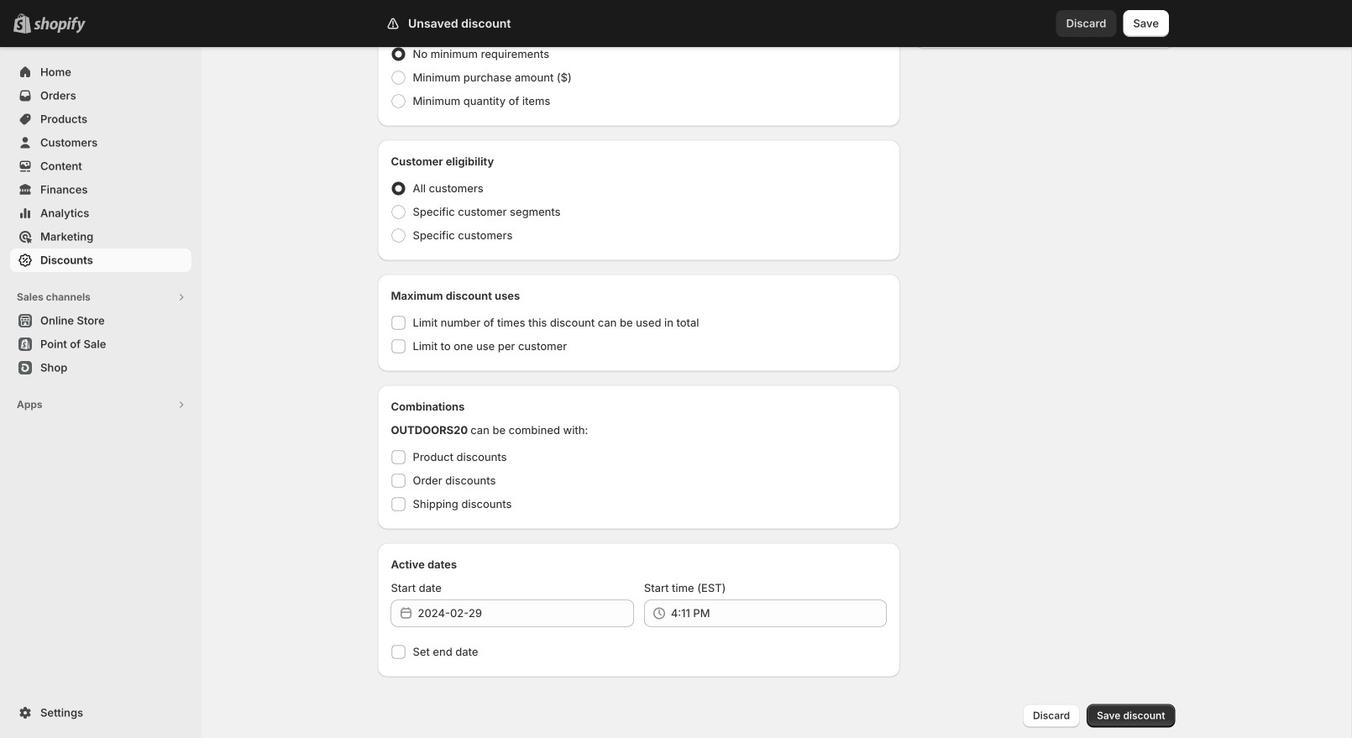 Task type: describe. For each thing, give the bounding box(es) containing it.
Enter time text field
[[671, 600, 887, 627]]

shopify image
[[34, 17, 86, 33]]

YYYY-MM-DD text field
[[418, 600, 634, 627]]



Task type: vqa. For each thing, say whether or not it's contained in the screenshot.
enter time text field
yes



